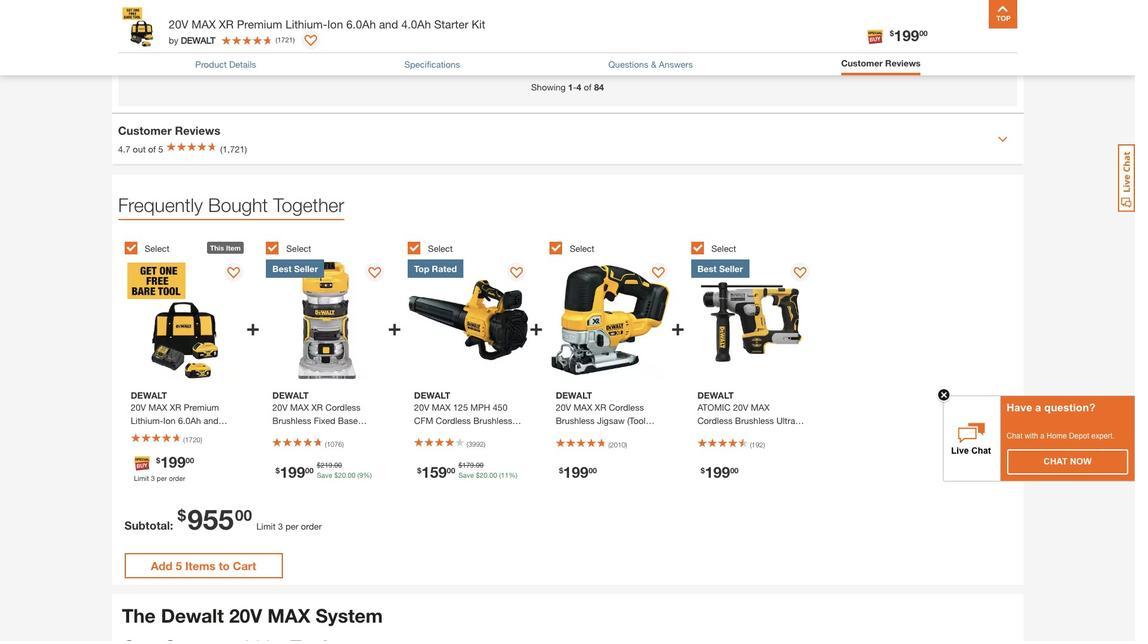 Task type: describe. For each thing, give the bounding box(es) containing it.
cfm
[[414, 415, 434, 426]]

-
[[573, 81, 577, 92]]

select inside 4 / 5 "group"
[[570, 243, 595, 254]]

system
[[316, 605, 383, 628]]

192
[[752, 441, 764, 449]]

the dewalt 20v max system
[[122, 605, 383, 628]]

20v max xr cordless brushless fixed base compact router (tool only) image
[[266, 259, 388, 381]]

3 / 5 group
[[408, 234, 543, 500]]

20 for 159
[[480, 471, 488, 480]]

00 inside 1 / 5 group
[[186, 456, 194, 465]]

$ inside subtotal: $ 955 00 limit 3 per order
[[178, 507, 186, 525]]

20v inside the dewalt 20v max 125 mph 450 cfm cordless brushless battery powered handheld leaf blower (tool only)
[[414, 402, 430, 413]]

rated
[[432, 263, 457, 274]]

order inside subtotal: $ 955 00 limit 3 per order
[[301, 522, 322, 532]]

3 inside 1 / 5 group
[[151, 474, 155, 483]]

cart
[[233, 560, 256, 573]]

$ inside 1 / 5 group
[[156, 456, 160, 465]]

1 vertical spatial reviews
[[175, 124, 221, 138]]

xr for dewalt 20v max xr cordless brushless fixed base compact router (tool only)
[[312, 402, 323, 413]]

by dewalt
[[169, 35, 216, 45]]

per inside 1 / 5 group
[[157, 474, 167, 483]]

frequently bought together
[[118, 194, 344, 216]]

compact inside the dewalt 20v max xr cordless brushless fixed base compact router (tool only)
[[273, 429, 309, 439]]

1721
[[278, 35, 293, 44]]

select for dewalt 20v max 125 mph 450 cfm cordless brushless battery powered handheld leaf blower (tool only)
[[428, 243, 453, 254]]

fixed
[[314, 415, 336, 426]]

2
[[519, 47, 526, 61]]

questions
[[609, 59, 649, 70]]

$ 199 00 inside 1 / 5 group
[[156, 453, 194, 471]]

battery
[[414, 429, 443, 439]]

) for dewalt 20v max 125 mph 450 cfm cordless brushless battery powered handheld leaf blower (tool only)
[[484, 440, 486, 449]]

5/8
[[737, 429, 750, 439]]

4 link
[[571, 40, 603, 68]]

. left 9
[[346, 471, 348, 480]]

answers
[[659, 59, 693, 70]]

plus
[[784, 429, 801, 439]]

specifications
[[405, 59, 460, 70]]

chat now link
[[1008, 450, 1128, 474]]

select inside 1 / 5 group
[[145, 243, 170, 254]]

( for 1076
[[325, 440, 327, 449]]

. down the 3992
[[474, 461, 476, 469]]

together
[[273, 194, 344, 216]]

limit 3 per order
[[134, 474, 185, 483]]

showing 1 - 4 of 84
[[531, 81, 604, 92]]

( for 2010
[[609, 441, 610, 449]]

3992
[[469, 440, 484, 449]]

20v max xr cordless brushless jigsaw (tool only) image
[[550, 259, 671, 381]]

question?
[[1045, 402, 1096, 414]]

( for 192
[[750, 441, 752, 449]]

chat
[[1044, 457, 1068, 467]]

best seller for dewalt atomic 20v max cordless brushless ultra- compact 5/8 in. sds plus hammer drill (tool only)
[[698, 263, 743, 274]]

this
[[210, 244, 224, 252]]

20v inside dewalt 20v max xr cordless brushless jigsaw (tool only)
[[556, 402, 571, 413]]

atomic
[[698, 402, 731, 413]]

limit inside 1 / 5 group
[[134, 474, 149, 483]]

(tool inside the dewalt 20v max 125 mph 450 cfm cordless brushless battery powered handheld leaf blower (tool only)
[[464, 442, 482, 453]]

450
[[493, 402, 508, 413]]

00 inside 5 / 5 group
[[731, 466, 739, 476]]

by
[[169, 35, 179, 45]]

hammer
[[698, 442, 732, 453]]

display image inside 2 / 5 group
[[369, 267, 382, 280]]

item
[[226, 244, 241, 252]]

1 / 5 group
[[124, 234, 260, 500]]

leaf
[[414, 442, 431, 453]]

live chat image
[[1119, 144, 1136, 212]]

dewalt atomic 20v max cordless brushless ultra- compact 5/8 in. sds plus hammer drill (tool only)
[[698, 390, 801, 453]]

select for dewalt atomic 20v max cordless brushless ultra- compact 5/8 in. sds plus hammer drill (tool only)
[[712, 243, 737, 254]]

1 horizontal spatial customer
[[842, 58, 883, 68]]

frequently
[[118, 194, 203, 216]]

(tool inside the dewalt 20v max xr cordless brushless fixed base compact router (tool only)
[[341, 429, 359, 439]]

4 / 5 group
[[550, 234, 685, 500]]

seller for dewalt 20v max xr cordless brushless fixed base compact router (tool only)
[[294, 263, 318, 274]]

starter
[[434, 17, 469, 31]]

navigation containing 2
[[474, 31, 662, 80]]

00 inside subtotal: $ 955 00 limit 3 per order
[[235, 507, 252, 525]]

bought
[[208, 194, 268, 216]]

$ inside 4 / 5 "group"
[[559, 466, 563, 476]]

0 vertical spatial of
[[584, 81, 592, 92]]

125
[[453, 402, 468, 413]]

top rated
[[414, 263, 457, 274]]

top
[[414, 263, 430, 274]]

questions & answers
[[609, 59, 693, 70]]

with
[[1025, 432, 1039, 441]]

chat
[[1007, 432, 1023, 441]]

best seller for dewalt 20v max xr cordless brushless fixed base compact router (tool only)
[[273, 263, 318, 274]]

depot
[[1070, 432, 1090, 441]]

159
[[422, 464, 447, 482]]

$ 199 00 inside 5 / 5 group
[[701, 464, 739, 482]]

ultra-
[[777, 415, 799, 426]]

drill
[[734, 442, 749, 453]]

dewalt
[[161, 605, 224, 628]]

expert.
[[1092, 432, 1115, 441]]

0 vertical spatial reviews
[[886, 58, 921, 68]]

subtotal:
[[124, 519, 173, 533]]

only) inside the dewalt 20v max xr cordless brushless fixed base compact router (tool only)
[[273, 442, 293, 453]]

00 inside 4 / 5 "group"
[[589, 466, 597, 476]]

top button
[[989, 0, 1018, 29]]

0 vertical spatial a
[[1036, 402, 1042, 414]]

brushless inside the dewalt 20v max 125 mph 450 cfm cordless brushless battery powered handheld leaf blower (tool only)
[[474, 415, 513, 426]]

items
[[185, 560, 216, 573]]

per inside subtotal: $ 955 00 limit 3 per order
[[286, 522, 299, 532]]

only) inside the dewalt 20v max 125 mph 450 cfm cordless brushless battery powered handheld leaf blower (tool only)
[[485, 442, 505, 453]]

5 / 5 group
[[691, 234, 827, 500]]

order inside 1 / 5 group
[[169, 474, 185, 483]]

( inside $ 159 00 $ 179 . 00 save $ 20 . 00 ( 11 %)
[[499, 471, 501, 480]]

best for dewalt atomic 20v max cordless brushless ultra- compact 5/8 in. sds plus hammer drill (tool only)
[[698, 263, 717, 274]]

out
[[133, 144, 146, 155]]

in.
[[752, 429, 762, 439]]

sds
[[764, 429, 782, 439]]

$ 159 00 $ 179 . 00 save $ 20 . 00 ( 11 %)
[[417, 461, 518, 482]]

1076
[[327, 440, 342, 449]]

5 inside 5 link
[[616, 47, 623, 61]]

9
[[359, 471, 363, 480]]

dewalt for dewalt 20v max 125 mph 450 cfm cordless brushless battery powered handheld leaf blower (tool only)
[[414, 390, 451, 401]]

dewalt 20v max 125 mph 450 cfm cordless brushless battery powered handheld leaf blower (tool only)
[[414, 390, 521, 453]]

add 5 items to cart button
[[124, 554, 283, 579]]

4.7 out of 5
[[118, 144, 163, 155]]

kit
[[472, 17, 486, 31]]



Task type: locate. For each thing, give the bounding box(es) containing it.
1 brushless from the left
[[273, 415, 311, 426]]

dewalt inside dewalt atomic 20v max cordless brushless ultra- compact 5/8 in. sds plus hammer drill (tool only)
[[698, 390, 734, 401]]

1 horizontal spatial seller
[[720, 263, 743, 274]]

1 horizontal spatial reviews
[[886, 58, 921, 68]]

0 horizontal spatial seller
[[294, 263, 318, 274]]

1 vertical spatial a
[[1041, 432, 1045, 441]]

dewalt for dewalt atomic 20v max cordless brushless ultra- compact 5/8 in. sds plus hammer drill (tool only)
[[698, 390, 734, 401]]

0 horizontal spatial limit
[[134, 474, 149, 483]]

) down handheld at left bottom
[[484, 440, 486, 449]]

1 horizontal spatial of
[[584, 81, 592, 92]]

2 best seller from the left
[[698, 263, 743, 274]]

xr up "fixed"
[[312, 402, 323, 413]]

details
[[229, 59, 256, 70]]

product image image
[[121, 6, 162, 48]]

dewalt inside the dewalt 20v max 125 mph 450 cfm cordless brushless battery powered handheld leaf blower (tool only)
[[414, 390, 451, 401]]

0 vertical spatial per
[[157, 474, 167, 483]]

chat now
[[1044, 457, 1092, 467]]

%) for 199
[[363, 471, 372, 480]]

seller inside 5 / 5 group
[[720, 263, 743, 274]]

1 vertical spatial customer reviews
[[118, 124, 221, 138]]

limit up subtotal:
[[134, 474, 149, 483]]

1 horizontal spatial 20
[[480, 471, 488, 480]]

$ 199 00 inside 4 / 5 "group"
[[559, 464, 597, 482]]

+ for 2 / 5 group
[[388, 313, 402, 341]]

brushless
[[273, 415, 311, 426], [474, 415, 513, 426], [556, 415, 595, 426], [735, 415, 774, 426]]

select
[[145, 243, 170, 254], [286, 243, 311, 254], [428, 243, 453, 254], [570, 243, 595, 254], [712, 243, 737, 254]]

seller inside 2 / 5 group
[[294, 263, 318, 274]]

xr left premium
[[219, 17, 234, 31]]

cordless for base
[[326, 402, 361, 413]]

3 select from the left
[[428, 243, 453, 254]]

3 + from the left
[[530, 313, 543, 341]]

5 right out
[[158, 144, 163, 155]]

0 vertical spatial 4
[[584, 47, 590, 61]]

only)
[[556, 429, 576, 439], [273, 442, 293, 453], [485, 442, 505, 453], [773, 442, 793, 453]]

6.0ah
[[346, 17, 376, 31]]

) down dewalt 20v max xr cordless brushless jigsaw (tool only)
[[626, 441, 628, 449]]

(tool inside dewalt atomic 20v max cordless brushless ultra- compact 5/8 in. sds plus hammer drill (tool only)
[[752, 442, 770, 453]]

20 left 9
[[338, 471, 346, 480]]

cordless
[[326, 402, 361, 413], [609, 402, 644, 413], [436, 415, 471, 426], [698, 415, 733, 426]]

handheld
[[483, 429, 521, 439]]

router
[[312, 429, 338, 439]]

%) inside $ 159 00 $ 179 . 00 save $ 20 . 00 ( 11 %)
[[509, 471, 518, 480]]

save inside $ 199 00 $ 219 . 00 save $ 20 . 00 ( 9 %)
[[317, 471, 332, 480]]

) inside 3 / 5 'group'
[[484, 440, 486, 449]]

seller for dewalt atomic 20v max cordless brushless ultra- compact 5/8 in. sds plus hammer drill (tool only)
[[720, 263, 743, 274]]

219
[[321, 461, 332, 469]]

a
[[1036, 402, 1042, 414], [1041, 432, 1045, 441]]

xr up jigsaw
[[595, 402, 607, 413]]

have a question?
[[1007, 402, 1096, 414]]

) for dewalt 20v max xr cordless brushless jigsaw (tool only)
[[626, 441, 628, 449]]

&
[[651, 59, 657, 70]]

(tool down the base
[[341, 429, 359, 439]]

20v inside the dewalt 20v max xr cordless brushless fixed base compact router (tool only)
[[273, 402, 288, 413]]

save down 219
[[317, 471, 332, 480]]

brushless down 450
[[474, 415, 513, 426]]

955
[[187, 503, 234, 537]]

+ inside 4 / 5 "group"
[[671, 313, 685, 341]]

( for 1721
[[276, 35, 278, 44]]

best seller inside 2 / 5 group
[[273, 263, 318, 274]]

3 inside subtotal: $ 955 00 limit 3 per order
[[278, 522, 283, 532]]

best inside 2 / 5 group
[[273, 263, 292, 274]]

) for dewalt atomic 20v max cordless brushless ultra- compact 5/8 in. sds plus hammer drill (tool only)
[[764, 441, 765, 449]]

dewalt inside the dewalt 20v max xr cordless brushless fixed base compact router (tool only)
[[273, 390, 309, 401]]

2 compact from the left
[[698, 429, 734, 439]]

(1,721)
[[220, 144, 247, 155]]

5
[[616, 47, 623, 61], [158, 144, 163, 155], [176, 560, 182, 573]]

2 horizontal spatial xr
[[595, 402, 607, 413]]

powered
[[445, 429, 480, 439]]

display image
[[304, 35, 317, 48], [227, 267, 240, 280], [369, 267, 382, 280], [511, 267, 523, 280], [652, 267, 665, 280]]

1 vertical spatial 5
[[158, 144, 163, 155]]

questions & answers button
[[609, 58, 693, 71], [609, 58, 693, 71]]

2 save from the left
[[459, 471, 474, 480]]

20v max 125 mph 450 cfm cordless brushless battery powered handheld leaf blower (tool only) image
[[408, 259, 530, 381]]

best seller inside 5 / 5 group
[[698, 263, 743, 274]]

xr inside the dewalt 20v max xr cordless brushless fixed base compact router (tool only)
[[312, 402, 323, 413]]

2 vertical spatial 5
[[176, 560, 182, 573]]

a right have
[[1036, 402, 1042, 414]]

( 1076 )
[[325, 440, 344, 449]]

(tool right jigsaw
[[627, 415, 646, 426]]

2 horizontal spatial 5
[[616, 47, 623, 61]]

brushless inside dewalt 20v max xr cordless brushless jigsaw (tool only)
[[556, 415, 595, 426]]

4 brushless from the left
[[735, 415, 774, 426]]

1 vertical spatial customer
[[118, 124, 172, 138]]

00
[[920, 28, 928, 38], [186, 456, 194, 465], [334, 461, 342, 469], [476, 461, 484, 469], [305, 466, 314, 476], [447, 466, 456, 476], [589, 466, 597, 476], [731, 466, 739, 476], [348, 471, 356, 480], [490, 471, 497, 480], [235, 507, 252, 525]]

1 vertical spatial 3
[[151, 474, 155, 483]]

5 inside add 5 items to cart button
[[176, 560, 182, 573]]

199
[[894, 27, 920, 44], [160, 453, 186, 471], [280, 464, 305, 482], [563, 464, 589, 482], [705, 464, 731, 482]]

brushless left jigsaw
[[556, 415, 595, 426]]

mph
[[471, 402, 491, 413]]

1 horizontal spatial order
[[301, 522, 322, 532]]

4 + from the left
[[671, 313, 685, 341]]

1
[[568, 81, 573, 92]]

order down $ 199 00 $ 219 . 00 save $ 20 . 00 ( 9 %)
[[301, 522, 322, 532]]

2 + from the left
[[388, 313, 402, 341]]

2010
[[610, 441, 626, 449]]

20 for 199
[[338, 471, 346, 480]]

1 horizontal spatial save
[[459, 471, 474, 480]]

brushless left "fixed"
[[273, 415, 311, 426]]

save for 199
[[317, 471, 332, 480]]

0 horizontal spatial best
[[273, 263, 292, 274]]

1 horizontal spatial 3
[[278, 522, 283, 532]]

(tool inside dewalt 20v max xr cordless brushless jigsaw (tool only)
[[627, 415, 646, 426]]

( for 3992
[[467, 440, 469, 449]]

compact inside dewalt atomic 20v max cordless brushless ultra- compact 5/8 in. sds plus hammer drill (tool only)
[[698, 429, 734, 439]]

0 horizontal spatial per
[[157, 474, 167, 483]]

select inside 3 / 5 'group'
[[428, 243, 453, 254]]

0 vertical spatial customer reviews
[[842, 58, 921, 68]]

max inside the dewalt 20v max 125 mph 450 cfm cordless brushless battery powered handheld leaf blower (tool only)
[[432, 402, 451, 413]]

0 vertical spatial 5
[[616, 47, 623, 61]]

per
[[157, 474, 167, 483], [286, 522, 299, 532]]

navigation
[[474, 31, 662, 80]]

1 vertical spatial 4
[[577, 81, 582, 92]]

display image
[[794, 267, 807, 280]]

xr inside dewalt 20v max xr cordless brushless jigsaw (tool only)
[[595, 402, 607, 413]]

1 save from the left
[[317, 471, 332, 480]]

order up subtotal:
[[169, 474, 185, 483]]

dewalt 20v max xr cordless brushless fixed base compact router (tool only)
[[273, 390, 361, 453]]

+ inside 1 / 5 group
[[246, 313, 260, 341]]

product details
[[195, 59, 256, 70]]

1 vertical spatial per
[[286, 522, 299, 532]]

compact up hammer
[[698, 429, 734, 439]]

4.0ah
[[402, 17, 431, 31]]

3
[[552, 47, 558, 61], [151, 474, 155, 483], [278, 522, 283, 532]]

have
[[1007, 402, 1033, 414]]

20v max xr premium lithium-ion 6.0ah and 4.0ah starter kit
[[169, 17, 486, 31]]

limit
[[134, 474, 149, 483], [257, 522, 276, 532]]

179
[[463, 461, 474, 469]]

2 / 5 group
[[266, 234, 402, 500]]

3 link
[[539, 40, 571, 68]]

cordless inside the dewalt 20v max xr cordless brushless fixed base compact router (tool only)
[[326, 402, 361, 413]]

select for dewalt 20v max xr cordless brushless fixed base compact router (tool only)
[[286, 243, 311, 254]]

+
[[246, 313, 260, 341], [388, 313, 402, 341], [530, 313, 543, 341], [671, 313, 685, 341]]

of
[[584, 81, 592, 92], [148, 144, 156, 155]]

customer
[[842, 58, 883, 68], [118, 124, 172, 138]]

cordless inside dewalt atomic 20v max cordless brushless ultra- compact 5/8 in. sds plus hammer drill (tool only)
[[698, 415, 733, 426]]

now
[[1071, 457, 1092, 467]]

1 vertical spatial of
[[148, 144, 156, 155]]

(tool
[[627, 415, 646, 426], [341, 429, 359, 439], [464, 442, 482, 453], [752, 442, 770, 453]]

dewalt inside dewalt 20v max xr cordless brushless jigsaw (tool only)
[[556, 390, 592, 401]]

20 left 11
[[480, 471, 488, 480]]

1 select from the left
[[145, 243, 170, 254]]

( 192 )
[[750, 441, 765, 449]]

0 horizontal spatial customer
[[118, 124, 172, 138]]

select inside 5 / 5 group
[[712, 243, 737, 254]]

4 left 5 link at the right top of the page
[[584, 47, 590, 61]]

a right the with
[[1041, 432, 1045, 441]]

0 horizontal spatial %)
[[363, 471, 372, 480]]

brushless inside the dewalt 20v max xr cordless brushless fixed base compact router (tool only)
[[273, 415, 311, 426]]

$ inside 5 / 5 group
[[701, 466, 705, 476]]

1 %) from the left
[[363, 471, 372, 480]]

) inside 2 / 5 group
[[342, 440, 344, 449]]

) down the base
[[342, 440, 344, 449]]

compact
[[273, 429, 309, 439], [698, 429, 734, 439]]

lithium-
[[286, 17, 327, 31]]

0 horizontal spatial xr
[[219, 17, 234, 31]]

( 3992 )
[[467, 440, 486, 449]]

brushless for 20v max xr cordless brushless fixed base compact router (tool only)
[[273, 415, 311, 426]]

cordless inside the dewalt 20v max 125 mph 450 cfm cordless brushless battery powered handheld leaf blower (tool only)
[[436, 415, 471, 426]]

( 1721 )
[[276, 35, 295, 44]]

home
[[1047, 432, 1068, 441]]

max inside the dewalt 20v max xr cordless brushless fixed base compact router (tool only)
[[290, 402, 309, 413]]

5 select from the left
[[712, 243, 737, 254]]

0 vertical spatial order
[[169, 474, 185, 483]]

add 5 items to cart
[[151, 560, 256, 573]]

(tool down in.
[[752, 442, 770, 453]]

0 horizontal spatial save
[[317, 471, 332, 480]]

subtotal: $ 955 00 limit 3 per order
[[124, 503, 322, 537]]

cordless down 'atomic'
[[698, 415, 733, 426]]

this item
[[210, 244, 241, 252]]

2 seller from the left
[[720, 263, 743, 274]]

( inside 5 / 5 group
[[750, 441, 752, 449]]

1 horizontal spatial best
[[698, 263, 717, 274]]

brushless inside dewalt atomic 20v max cordless brushless ultra- compact 5/8 in. sds plus hammer drill (tool only)
[[735, 415, 774, 426]]

1 + from the left
[[246, 313, 260, 341]]

2 horizontal spatial 3
[[552, 47, 558, 61]]

0 vertical spatial customer
[[842, 58, 883, 68]]

+ inside 3 / 5 'group'
[[530, 313, 543, 341]]

atomic 20v max cordless brushless ultra-compact 5/8 in. sds plus hammer drill (tool only) image
[[691, 259, 813, 381]]

. left 11
[[488, 471, 490, 480]]

(tool down "powered"
[[464, 442, 482, 453]]

0 horizontal spatial 20
[[338, 471, 346, 480]]

(
[[276, 35, 278, 44], [325, 440, 327, 449], [467, 440, 469, 449], [609, 441, 610, 449], [750, 441, 752, 449], [358, 471, 359, 480], [499, 471, 501, 480]]

2 link
[[507, 40, 538, 68]]

brushless for atomic 20v max cordless brushless ultra- compact 5/8 in. sds plus hammer drill (tool only)
[[735, 415, 774, 426]]

cordless for compact
[[698, 415, 733, 426]]

0 horizontal spatial customer reviews
[[118, 124, 221, 138]]

brushless for 20v max xr cordless brushless jigsaw (tool only)
[[556, 415, 595, 426]]

jigsaw
[[597, 415, 625, 426]]

+ for 4 / 5 "group"
[[671, 313, 685, 341]]

1 best from the left
[[273, 263, 292, 274]]

limit right 955
[[257, 522, 276, 532]]

3 brushless from the left
[[556, 415, 595, 426]]

2 brushless from the left
[[474, 415, 513, 426]]

20 inside $ 159 00 $ 179 . 00 save $ 20 . 00 ( 11 %)
[[480, 471, 488, 480]]

1 20 from the left
[[338, 471, 346, 480]]

chat with a home depot expert.
[[1007, 432, 1115, 441]]

1 horizontal spatial 5
[[176, 560, 182, 573]]

4 select from the left
[[570, 243, 595, 254]]

) down lithium-
[[293, 35, 295, 44]]

cordless inside dewalt 20v max xr cordless brushless jigsaw (tool only)
[[609, 402, 644, 413]]

the
[[122, 605, 156, 628]]

add
[[151, 560, 173, 573]]

compact left router
[[273, 429, 309, 439]]

1 horizontal spatial xr
[[312, 402, 323, 413]]

dewalt for dewalt 20v max xr cordless brushless fixed base compact router (tool only)
[[273, 390, 309, 401]]

select inside 2 / 5 group
[[286, 243, 311, 254]]

of left 84
[[584, 81, 592, 92]]

dewalt for dewalt 20v max xr cordless brushless jigsaw (tool only)
[[556, 390, 592, 401]]

1 seller from the left
[[294, 263, 318, 274]]

1 vertical spatial limit
[[257, 522, 276, 532]]

0 horizontal spatial 5
[[158, 144, 163, 155]]

1 horizontal spatial %)
[[509, 471, 518, 480]]

best for dewalt 20v max xr cordless brushless fixed base compact router (tool only)
[[273, 263, 292, 274]]

display image inside 1 / 5 group
[[227, 267, 240, 280]]

5 right 4 link
[[616, 47, 623, 61]]

( inside $ 199 00 $ 219 . 00 save $ 20 . 00 ( 9 %)
[[358, 471, 359, 480]]

1 best seller from the left
[[273, 263, 318, 274]]

order
[[169, 474, 185, 483], [301, 522, 322, 532]]

0 horizontal spatial 3
[[151, 474, 155, 483]]

%) for 159
[[509, 471, 518, 480]]

and
[[379, 17, 398, 31]]

0 horizontal spatial order
[[169, 474, 185, 483]]

cordless up jigsaw
[[609, 402, 644, 413]]

cordless down 125
[[436, 415, 471, 426]]

) down sds
[[764, 441, 765, 449]]

caret image
[[998, 134, 1008, 144]]

199 inside 1 / 5 group
[[160, 453, 186, 471]]

best inside 5 / 5 group
[[698, 263, 717, 274]]

only) inside dewalt atomic 20v max cordless brushless ultra- compact 5/8 in. sds plus hammer drill (tool only)
[[773, 442, 793, 453]]

brushless up in.
[[735, 415, 774, 426]]

2 vertical spatial 3
[[278, 522, 283, 532]]

$ 199 00 $ 219 . 00 save $ 20 . 00 ( 9 %)
[[276, 461, 372, 482]]

cordless up the base
[[326, 402, 361, 413]]

20
[[338, 471, 346, 480], [480, 471, 488, 480]]

blower
[[434, 442, 461, 453]]

11
[[501, 471, 509, 480]]

) for dewalt 20v max xr cordless brushless fixed base compact router (tool only)
[[342, 440, 344, 449]]

( inside 4 / 5 "group"
[[609, 441, 610, 449]]

1 horizontal spatial per
[[286, 522, 299, 532]]

1 compact from the left
[[273, 429, 309, 439]]

0 horizontal spatial 4
[[577, 81, 582, 92]]

base
[[338, 415, 358, 426]]

%) inside $ 199 00 $ 219 . 00 save $ 20 . 00 ( 9 %)
[[363, 471, 372, 480]]

199 inside 4 / 5 "group"
[[563, 464, 589, 482]]

max inside dewalt 20v max xr cordless brushless jigsaw (tool only)
[[574, 402, 593, 413]]

1 horizontal spatial best seller
[[698, 263, 743, 274]]

5 right add
[[176, 560, 182, 573]]

2 best from the left
[[698, 263, 717, 274]]

%)
[[363, 471, 372, 480], [509, 471, 518, 480]]

save inside $ 159 00 $ 179 . 00 save $ 20 . 00 ( 11 %)
[[459, 471, 474, 480]]

xr for dewalt 20v max xr cordless brushless jigsaw (tool only)
[[595, 402, 607, 413]]

$
[[890, 28, 894, 38], [156, 456, 160, 465], [317, 461, 321, 469], [459, 461, 463, 469], [276, 466, 280, 476], [417, 466, 422, 476], [559, 466, 563, 476], [701, 466, 705, 476], [334, 471, 338, 480], [476, 471, 480, 480], [178, 507, 186, 525]]

199 inside 5 / 5 group
[[705, 464, 731, 482]]

199 inside $ 199 00 $ 219 . 00 save $ 20 . 00 ( 9 %)
[[280, 464, 305, 482]]

save down 179
[[459, 471, 474, 480]]

2 select from the left
[[286, 243, 311, 254]]

specifications button
[[405, 58, 460, 71], [405, 58, 460, 71]]

) inside 4 / 5 "group"
[[626, 441, 628, 449]]

0 horizontal spatial best seller
[[273, 263, 318, 274]]

cordless for (tool
[[609, 402, 644, 413]]

0 horizontal spatial reviews
[[175, 124, 221, 138]]

limit inside subtotal: $ 955 00 limit 3 per order
[[257, 522, 276, 532]]

best
[[273, 263, 292, 274], [698, 263, 717, 274]]

+ inside 2 / 5 group
[[388, 313, 402, 341]]

1 vertical spatial order
[[301, 522, 322, 532]]

2 20 from the left
[[480, 471, 488, 480]]

1 horizontal spatial customer reviews
[[842, 58, 921, 68]]

20v inside dewalt atomic 20v max cordless brushless ultra- compact 5/8 in. sds plus hammer drill (tool only)
[[733, 402, 749, 413]]

0 horizontal spatial of
[[148, 144, 156, 155]]

showing
[[531, 81, 566, 92]]

0 vertical spatial 3
[[552, 47, 558, 61]]

4 right 1
[[577, 81, 582, 92]]

max inside dewalt atomic 20v max cordless brushless ultra- compact 5/8 in. sds plus hammer drill (tool only)
[[751, 402, 770, 413]]

0 horizontal spatial compact
[[273, 429, 309, 439]]

of right out
[[148, 144, 156, 155]]

. down "( 1076 )"
[[332, 461, 334, 469]]

only) inside dewalt 20v max xr cordless brushless jigsaw (tool only)
[[556, 429, 576, 439]]

1 horizontal spatial limit
[[257, 522, 276, 532]]

20 inside $ 199 00 $ 219 . 00 save $ 20 . 00 ( 9 %)
[[338, 471, 346, 480]]

2 %) from the left
[[509, 471, 518, 480]]

0 vertical spatial limit
[[134, 474, 149, 483]]

+ for 3 / 5 'group'
[[530, 313, 543, 341]]

1 horizontal spatial compact
[[698, 429, 734, 439]]

1 horizontal spatial 4
[[584, 47, 590, 61]]

) inside 5 / 5 group
[[764, 441, 765, 449]]

save for 159
[[459, 471, 474, 480]]

to
[[219, 560, 230, 573]]



Task type: vqa. For each thing, say whether or not it's contained in the screenshot.
the Type associated with Palm
no



